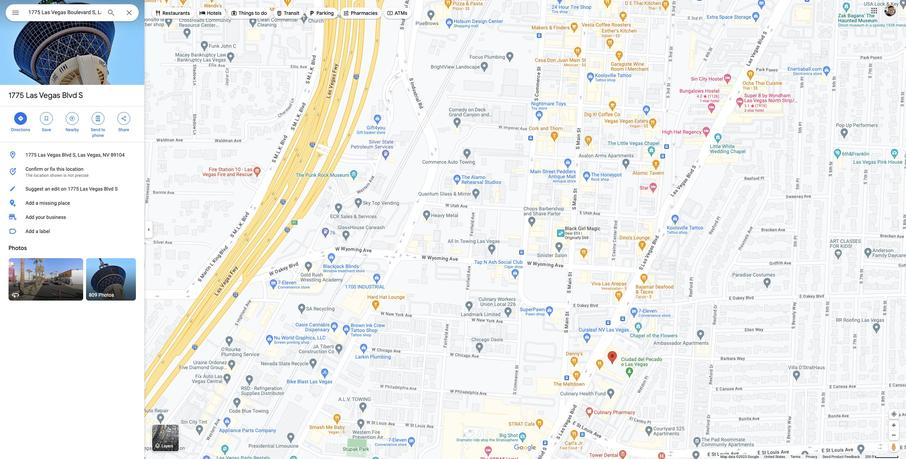 Task type: vqa. For each thing, say whether or not it's contained in the screenshot.


Task type: locate. For each thing, give the bounding box(es) containing it.
1 horizontal spatial s
[[115, 186, 118, 192]]

location up not
[[66, 166, 83, 172]]

save
[[42, 127, 51, 132]]

1775
[[8, 91, 24, 101], [25, 152, 37, 158], [68, 186, 79, 192]]

0 vertical spatial vegas
[[39, 91, 60, 101]]

s,
[[73, 152, 77, 158]]


[[69, 115, 75, 122]]

send up phone
[[91, 127, 100, 132]]

1 horizontal spatial location
[[66, 166, 83, 172]]

0 horizontal spatial to
[[101, 127, 105, 132]]

1 vertical spatial vegas
[[47, 152, 61, 158]]

missing
[[39, 200, 57, 206]]

vegas for s,
[[47, 152, 61, 158]]

your
[[36, 214, 45, 220]]

1 horizontal spatial 1775
[[25, 152, 37, 158]]

a
[[36, 200, 38, 206], [36, 229, 38, 234]]

send product feedback
[[823, 455, 860, 459]]


[[309, 9, 315, 17]]

1775 up the 
[[8, 91, 24, 101]]

las
[[26, 91, 38, 101], [38, 152, 46, 158], [78, 152, 86, 158], [80, 186, 88, 192]]

blvd down nv
[[104, 186, 114, 192]]

0 vertical spatial a
[[36, 200, 38, 206]]

 hotels
[[199, 9, 222, 17]]

s down 89104
[[115, 186, 118, 192]]

to up phone
[[101, 127, 105, 132]]

0 horizontal spatial location
[[34, 173, 49, 178]]

map
[[720, 455, 727, 459]]

footer inside "google maps" element
[[720, 455, 865, 459]]

send
[[91, 127, 100, 132], [823, 455, 831, 459]]

1775 for 1775 las vegas blvd s
[[8, 91, 24, 101]]

0 vertical spatial s
[[79, 91, 83, 101]]

1 vertical spatial add
[[25, 214, 34, 220]]

blvd for s,
[[62, 152, 71, 158]]

blvd
[[62, 91, 77, 101], [62, 152, 71, 158], [104, 186, 114, 192]]

send inside button
[[823, 455, 831, 459]]

None field
[[28, 8, 101, 17]]

add a missing place
[[25, 200, 70, 206]]

2 vertical spatial 1775
[[68, 186, 79, 192]]

is
[[63, 173, 67, 178]]

to left 'do'
[[255, 10, 260, 16]]

1 vertical spatial a
[[36, 229, 38, 234]]

2 vertical spatial blvd
[[104, 186, 114, 192]]

vegas up add a missing place "button"
[[89, 186, 103, 192]]

1 vertical spatial 1775
[[25, 152, 37, 158]]

this
[[56, 166, 65, 172]]

photos
[[8, 245, 27, 252], [98, 292, 114, 298]]

 search field
[[6, 4, 139, 23]]

privacy
[[806, 455, 817, 459]]

a left label
[[36, 229, 38, 234]]

google account: ben chafik  
(ben.chafik@adept.ai) image
[[885, 5, 896, 16]]

confirm or fix this location the location shown is not precise
[[25, 166, 89, 178]]

footer containing map data ©2023 google
[[720, 455, 865, 459]]

send inside the send to phone
[[91, 127, 100, 132]]


[[276, 9, 283, 17]]

blvd for s
[[62, 91, 77, 101]]

a inside "button"
[[36, 200, 38, 206]]

send left the product
[[823, 455, 831, 459]]

1775 inside 1775 las vegas blvd s, las vegas, nv 89104 button
[[25, 152, 37, 158]]

precise
[[75, 173, 89, 178]]


[[17, 115, 24, 122]]

add down suggest at left
[[25, 200, 34, 206]]

to
[[255, 10, 260, 16], [101, 127, 105, 132]]

0 vertical spatial add
[[25, 200, 34, 206]]

0 vertical spatial blvd
[[62, 91, 77, 101]]

add left your
[[25, 214, 34, 220]]

add
[[25, 200, 34, 206], [25, 214, 34, 220], [25, 229, 34, 234]]

0 vertical spatial 1775
[[8, 91, 24, 101]]

0 horizontal spatial 1775
[[8, 91, 24, 101]]

1 vertical spatial send
[[823, 455, 831, 459]]

show street view coverage image
[[889, 442, 899, 452]]

footer
[[720, 455, 865, 459]]

send for send product feedback
[[823, 455, 831, 459]]

things
[[239, 10, 254, 16]]

1775 las vegas blvd s
[[8, 91, 83, 101]]

809 photos
[[89, 292, 114, 298]]

1 horizontal spatial send
[[823, 455, 831, 459]]

blvd up 
[[62, 91, 77, 101]]

2 vertical spatial add
[[25, 229, 34, 234]]

0 horizontal spatial photos
[[8, 245, 27, 252]]

pharmacies
[[351, 10, 378, 16]]

add left label
[[25, 229, 34, 234]]

a left missing on the left top
[[36, 200, 38, 206]]

a for missing
[[36, 200, 38, 206]]

location down 'or'
[[34, 173, 49, 178]]

ft
[[872, 455, 874, 459]]

200
[[865, 455, 871, 459]]

s
[[79, 91, 83, 101], [115, 186, 118, 192]]

©2023
[[736, 455, 747, 459]]

google maps element
[[0, 0, 906, 459]]

1 add from the top
[[25, 200, 34, 206]]


[[343, 9, 349, 17]]

s up the actions for 1775 las vegas blvd s region
[[79, 91, 83, 101]]

map data ©2023 google
[[720, 455, 759, 459]]

2 horizontal spatial 1775
[[68, 186, 79, 192]]

2 a from the top
[[36, 229, 38, 234]]

1775 right 'on'
[[68, 186, 79, 192]]

2 vertical spatial vegas
[[89, 186, 103, 192]]

directions
[[11, 127, 30, 132]]

show your location image
[[891, 411, 897, 418]]

0 horizontal spatial send
[[91, 127, 100, 132]]

 button
[[6, 4, 25, 23]]

0 vertical spatial location
[[66, 166, 83, 172]]

or
[[44, 166, 49, 172]]


[[121, 115, 127, 122]]

1775 up confirm
[[25, 152, 37, 158]]

3 add from the top
[[25, 229, 34, 234]]

vegas up 
[[39, 91, 60, 101]]

1 horizontal spatial to
[[255, 10, 260, 16]]

photos down add a label
[[8, 245, 27, 252]]

1 vertical spatial blvd
[[62, 152, 71, 158]]

united
[[764, 455, 774, 459]]

2 add from the top
[[25, 214, 34, 220]]

add inside button
[[25, 229, 34, 234]]

blvd left s,
[[62, 152, 71, 158]]

photos right 809
[[98, 292, 114, 298]]

do
[[261, 10, 267, 16]]

vegas up fix
[[47, 152, 61, 158]]

share
[[118, 127, 129, 132]]

united states button
[[764, 455, 785, 459]]

a inside button
[[36, 229, 38, 234]]

1 horizontal spatial photos
[[98, 292, 114, 298]]

location
[[66, 166, 83, 172], [34, 173, 49, 178]]

1 vertical spatial s
[[115, 186, 118, 192]]

collapse side panel image
[[145, 226, 153, 234]]

 pharmacies
[[343, 9, 378, 17]]

1 a from the top
[[36, 200, 38, 206]]

0 vertical spatial to
[[255, 10, 260, 16]]

edit
[[51, 186, 60, 192]]

1 vertical spatial photos
[[98, 292, 114, 298]]

business
[[46, 214, 66, 220]]

the
[[25, 173, 33, 178]]

fix
[[50, 166, 55, 172]]

an
[[45, 186, 50, 192]]


[[11, 8, 20, 18]]

0 vertical spatial send
[[91, 127, 100, 132]]

suggest an edit on 1775 las vegas blvd s
[[25, 186, 118, 192]]

vegas
[[39, 91, 60, 101], [47, 152, 61, 158], [89, 186, 103, 192]]

1775 Las Vegas Boulevard S, Las Vegas, NV field
[[6, 4, 139, 21]]

1 vertical spatial to
[[101, 127, 105, 132]]

add your business
[[25, 214, 66, 220]]

a for label
[[36, 229, 38, 234]]

add inside add a missing place "button"
[[25, 200, 34, 206]]

send product feedback button
[[823, 455, 860, 459]]

add your business link
[[0, 210, 144, 224]]

add inside add your business link
[[25, 214, 34, 220]]

add a missing place button
[[0, 196, 144, 210]]

confirm
[[25, 166, 43, 172]]



Task type: describe. For each thing, give the bounding box(es) containing it.
to inside  things to do
[[255, 10, 260, 16]]

1775 for 1775 las vegas blvd s, las vegas, nv 89104
[[25, 152, 37, 158]]

on
[[61, 186, 66, 192]]

1775 las vegas blvd s, las vegas, nv 89104
[[25, 152, 125, 158]]

0 vertical spatial photos
[[8, 245, 27, 252]]

89104
[[111, 152, 125, 158]]


[[231, 9, 237, 17]]


[[387, 9, 393, 17]]

809
[[89, 292, 97, 298]]

add a label
[[25, 229, 50, 234]]

 things to do
[[231, 9, 267, 17]]

none field inside 1775 las vegas boulevard s, las vegas, nv field
[[28, 8, 101, 17]]

809 photos button
[[86, 258, 136, 301]]

atms
[[395, 10, 407, 16]]

vegas,
[[87, 152, 102, 158]]

suggest
[[25, 186, 44, 192]]

terms
[[791, 455, 801, 459]]

photos inside button
[[98, 292, 114, 298]]

product
[[831, 455, 844, 459]]

 atms
[[387, 9, 407, 17]]

1 vertical spatial location
[[34, 173, 49, 178]]

terms button
[[791, 455, 801, 459]]

s inside suggest an edit on 1775 las vegas blvd s button
[[115, 186, 118, 192]]


[[155, 9, 161, 17]]

zoom in image
[[891, 423, 897, 428]]

1775 inside suggest an edit on 1775 las vegas blvd s button
[[68, 186, 79, 192]]

200 ft
[[865, 455, 874, 459]]

200 ft button
[[865, 455, 899, 459]]

not
[[68, 173, 74, 178]]

restaurants
[[162, 10, 190, 16]]

 transit
[[276, 9, 299, 17]]

parking
[[316, 10, 334, 16]]

1775 las vegas blvd s, las vegas, nv 89104 button
[[0, 148, 144, 162]]

nearby
[[66, 127, 79, 132]]

zoom out image
[[891, 433, 897, 438]]

 restaurants
[[155, 9, 190, 17]]

add for add a missing place
[[25, 200, 34, 206]]

hotels
[[207, 10, 222, 16]]

nv
[[103, 152, 109, 158]]

data
[[728, 455, 735, 459]]


[[43, 115, 50, 122]]

layers
[[162, 444, 173, 449]]

suggest an edit on 1775 las vegas blvd s button
[[0, 182, 144, 196]]

add a label button
[[0, 224, 144, 239]]

actions for 1775 las vegas blvd s region
[[0, 107, 144, 142]]

phone
[[92, 133, 104, 138]]

feedback
[[845, 455, 860, 459]]

place
[[58, 200, 70, 206]]

states
[[775, 455, 785, 459]]


[[199, 9, 206, 17]]


[[95, 115, 101, 122]]

 parking
[[309, 9, 334, 17]]

shown
[[50, 173, 62, 178]]

google
[[748, 455, 759, 459]]

transit
[[284, 10, 299, 16]]

1775 las vegas blvd s main content
[[0, 0, 144, 459]]

add for add your business
[[25, 214, 34, 220]]

united states
[[764, 455, 785, 459]]

privacy button
[[806, 455, 817, 459]]

send to phone
[[91, 127, 105, 138]]

to inside the send to phone
[[101, 127, 105, 132]]

label
[[39, 229, 50, 234]]

add for add a label
[[25, 229, 34, 234]]

vegas for s
[[39, 91, 60, 101]]

0 horizontal spatial s
[[79, 91, 83, 101]]

send for send to phone
[[91, 127, 100, 132]]



